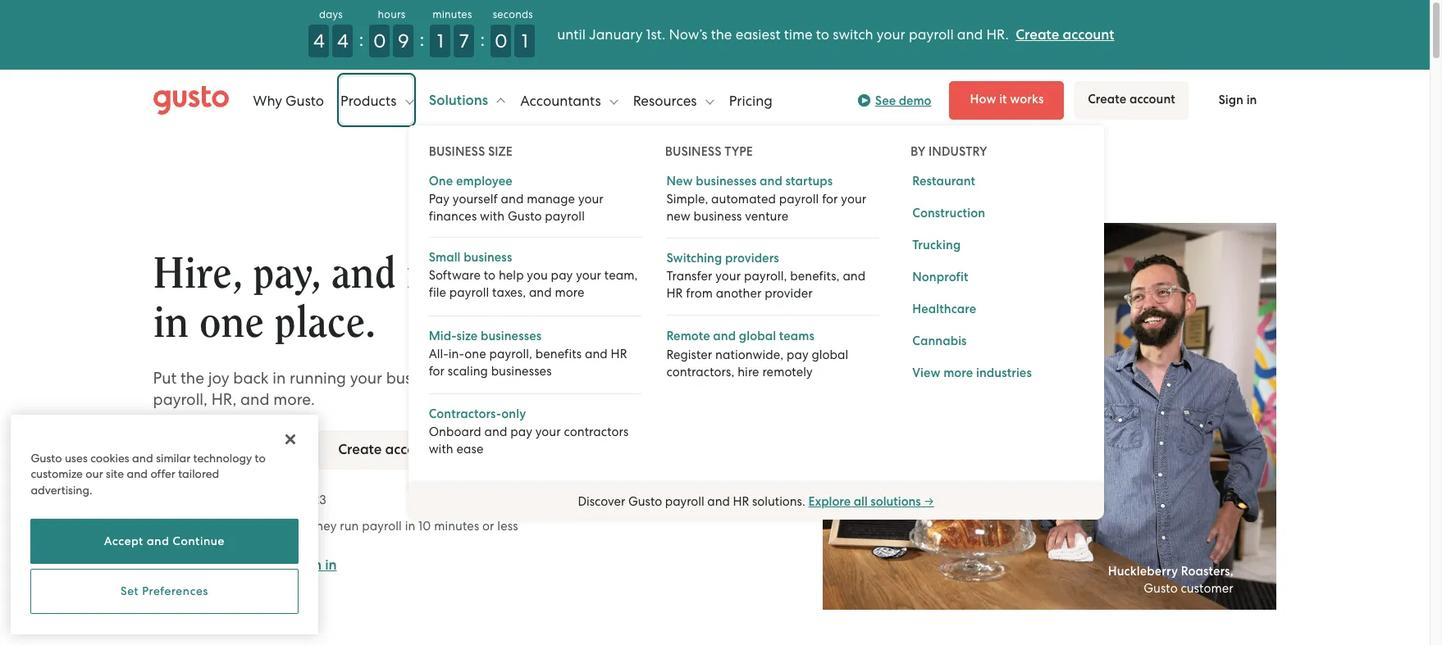 Task type: vqa. For each thing, say whether or not it's contained in the screenshot.


Task type: locate. For each thing, give the bounding box(es) containing it.
0 horizontal spatial payroll,
[[153, 390, 208, 409]]

minutes up '7'
[[433, 8, 472, 21]]

0 horizontal spatial works
[[248, 441, 286, 458]]

1 horizontal spatial software
[[429, 268, 481, 283]]

payroll
[[909, 26, 954, 43], [779, 192, 819, 206], [545, 209, 585, 224], [450, 286, 489, 300], [665, 495, 705, 510], [362, 519, 402, 534]]

0 vertical spatial payroll,
[[744, 269, 787, 284]]

0 vertical spatial software
[[429, 268, 481, 283]]

payroll, down put
[[153, 390, 208, 409]]

software up customers on the bottom left of page
[[228, 493, 280, 508]]

gusto?
[[245, 557, 290, 573]]

2 business from the left
[[665, 144, 722, 159]]

1 horizontal spatial size
[[488, 144, 513, 159]]

gusto down huckleberry
[[1144, 582, 1178, 597]]

0 vertical spatial works
[[1010, 92, 1044, 107]]

create account
[[1088, 92, 1176, 107], [338, 441, 437, 458]]

1 horizontal spatial 0
[[495, 30, 508, 53]]

2 : from the left
[[420, 28, 425, 51]]

minutes left or
[[434, 519, 480, 534]]

to left help
[[484, 268, 496, 283]]

works for how it works
[[1010, 92, 1044, 107]]

business up the one
[[429, 144, 485, 159]]

file
[[429, 286, 446, 300]]

gusto image image
[[823, 223, 1277, 611]]

global down teams
[[812, 348, 849, 362]]

works
[[1010, 92, 1044, 107], [248, 441, 286, 458]]

0 vertical spatial the
[[711, 26, 732, 43]]

1 : from the left
[[359, 28, 364, 51]]

see demo link
[[858, 91, 932, 110]]

pay down teams
[[787, 348, 809, 362]]

0 vertical spatial create
[[1016, 26, 1060, 43]]

discover
[[578, 495, 626, 510]]

businesses up faster
[[481, 329, 542, 343]]

1 horizontal spatial pay
[[551, 268, 573, 283]]

scaling
[[448, 364, 488, 379]]

1 business from the left
[[429, 144, 485, 159]]

2 horizontal spatial payroll,
[[744, 269, 787, 284]]

0 vertical spatial sign in link
[[1199, 82, 1277, 119]]

the right now's
[[711, 26, 732, 43]]

with down yourself
[[480, 209, 505, 224]]

and
[[958, 26, 983, 43], [760, 174, 783, 188], [501, 192, 524, 206], [332, 252, 396, 296], [843, 269, 866, 284], [529, 286, 552, 300], [713, 329, 736, 343], [585, 347, 608, 362], [543, 369, 572, 388], [240, 390, 270, 409], [485, 425, 508, 439], [132, 452, 153, 465], [127, 468, 148, 481], [708, 495, 730, 510], [147, 535, 170, 549]]

another
[[716, 286, 762, 301]]

2 vertical spatial with
[[429, 442, 454, 457]]

with
[[480, 209, 505, 224], [675, 369, 707, 388], [429, 442, 454, 457]]

1 vertical spatial manage
[[407, 252, 545, 296]]

all left benefits,
[[747, 252, 789, 296]]

pay right you
[[551, 268, 573, 283]]

works for how gusto works
[[248, 441, 286, 458]]

contractors
[[564, 425, 629, 439]]

your inside until january 1st. now's the easiest time to switch your payroll and hr. create account
[[877, 26, 906, 43]]

1
[[437, 30, 444, 53], [522, 30, 528, 53]]

with inside one employee pay yourself and manage your finances with gusto payroll
[[480, 209, 505, 224]]

0 vertical spatial for
[[822, 192, 838, 206]]

1 horizontal spatial works
[[1010, 92, 1044, 107]]

to
[[816, 26, 830, 43], [484, 268, 496, 283], [255, 452, 266, 465]]

2 0 from the left
[[495, 30, 508, 53]]

1 vertical spatial payroll,
[[490, 347, 533, 362]]

and right benefits,
[[843, 269, 866, 284]]

2 horizontal spatial account
[[1130, 92, 1176, 107]]

preferences
[[142, 585, 209, 599]]

software inside small business software to help you pay your team, file payroll taxes, and more
[[429, 268, 481, 283]]

more inside small business software to help you pay your team, file payroll taxes, and more
[[555, 286, 585, 300]]

0 vertical spatial business
[[694, 209, 742, 224]]

1 vertical spatial size
[[457, 329, 478, 343]]

gusto down employee
[[508, 209, 542, 224]]

online payroll services, hr, and benefits | gusto image
[[153, 86, 229, 115]]

and down you
[[529, 286, 552, 300]]

software down small
[[429, 268, 481, 283]]

gusto uses cookies and similar technology to customize our site and offer tailored advertising.
[[31, 452, 266, 497]]

and down employee
[[501, 192, 524, 206]]

size up employee
[[488, 144, 513, 159]]

more right view
[[944, 366, 974, 380]]

pricing link
[[729, 76, 773, 125]]

for inside mid-size businesses all-in-one payroll, benefits and hr for scaling businesses
[[429, 364, 445, 379]]

hire,
[[153, 252, 242, 296]]

how it works
[[971, 92, 1044, 107]]

1 horizontal spatial with
[[480, 209, 505, 224]]

2 vertical spatial payroll,
[[153, 390, 208, 409]]

and inside switching providers transfer your payroll, benefits, and hr from another provider
[[843, 269, 866, 284]]

1 vertical spatial pay
[[787, 348, 809, 362]]

one up joy
[[199, 302, 264, 345]]

1 horizontal spatial the
[[711, 26, 732, 43]]

0 horizontal spatial size
[[457, 329, 478, 343]]

2 vertical spatial businesses
[[491, 364, 552, 379]]

of up the 'continue' on the left bottom of page
[[203, 519, 215, 534]]

business inside small business software to help you pay your team, file payroll taxes, and more
[[464, 250, 512, 265]]

restaurant
[[913, 174, 976, 188]]

1 horizontal spatial all
[[854, 495, 868, 510]]

1 vertical spatial works
[[248, 441, 286, 458]]

0 horizontal spatial account
[[385, 441, 437, 458]]

0 horizontal spatial all
[[747, 252, 789, 296]]

and right site
[[127, 468, 148, 481]]

0 horizontal spatial business
[[464, 250, 512, 265]]

0 vertical spatial create account
[[1088, 92, 1176, 107]]

0 horizontal spatial 1
[[437, 30, 444, 53]]

0 for 9
[[373, 30, 386, 53]]

0 horizontal spatial :
[[359, 28, 364, 51]]

size for mid-
[[457, 329, 478, 343]]

: for 7
[[480, 28, 485, 51]]

hr up reduce
[[611, 347, 627, 362]]

new
[[667, 209, 691, 224]]

minutes
[[433, 8, 472, 21], [434, 519, 480, 534]]

the inside until january 1st. now's the easiest time to switch your payroll and hr. create account
[[711, 26, 732, 43]]

with down register
[[675, 369, 707, 388]]

technology
[[193, 452, 252, 465]]

0 horizontal spatial pay
[[511, 425, 533, 439]]

1 vertical spatial account
[[1130, 92, 1176, 107]]

gusto up tailored
[[206, 441, 244, 458]]

one inside hire, pay, and manage your team all in one place.
[[199, 302, 264, 345]]

onboard
[[429, 425, 482, 439]]

pay for global
[[787, 348, 809, 362]]

pay
[[551, 268, 573, 283], [787, 348, 809, 362], [511, 425, 533, 439]]

0 vertical spatial businesses
[[696, 174, 757, 188]]

0 horizontal spatial create
[[338, 441, 382, 458]]

: for 9
[[420, 28, 425, 51]]

1 down seconds
[[522, 30, 528, 53]]

: right 9
[[420, 28, 425, 51]]

and down the only on the bottom of page
[[485, 425, 508, 439]]

0 vertical spatial minutes
[[433, 8, 472, 21]]

gusto up customize
[[31, 452, 62, 465]]

and up already at the left of the page
[[147, 535, 170, 549]]

: for 4
[[359, 28, 364, 51]]

1 0 from the left
[[373, 30, 386, 53]]

mid-
[[429, 329, 457, 343]]

manage
[[527, 192, 575, 206], [407, 252, 545, 296]]

pay inside small business software to help you pay your team, file payroll taxes, and more
[[551, 268, 573, 283]]

contractors-
[[429, 407, 502, 421]]

1 vertical spatial software
[[228, 493, 280, 508]]

1 vertical spatial one
[[465, 347, 486, 362]]

2 horizontal spatial to
[[816, 26, 830, 43]]

view
[[913, 366, 941, 380]]

1 vertical spatial create account
[[338, 441, 437, 458]]

1 vertical spatial business
[[464, 250, 512, 265]]

and inside 'remote and global teams register nationwide, pay global contractors, hire remotely'
[[713, 329, 736, 343]]

global up nationwide,
[[739, 329, 776, 343]]

1 vertical spatial to
[[484, 268, 496, 283]]

0 horizontal spatial business
[[429, 144, 485, 159]]

less
[[498, 519, 518, 534]]

hr
[[667, 286, 683, 301], [611, 347, 627, 362], [733, 495, 750, 510]]

1 vertical spatial create account link
[[1075, 81, 1190, 120]]

payroll
[[186, 493, 225, 508]]

0 vertical spatial one
[[199, 302, 264, 345]]

0 horizontal spatial more
[[555, 286, 585, 300]]

0 horizontal spatial 0
[[373, 30, 386, 53]]

and left hr.
[[958, 26, 983, 43]]

1 horizontal spatial business
[[694, 209, 742, 224]]

4
[[314, 30, 325, 53], [337, 30, 349, 53], [218, 519, 225, 534]]

0 vertical spatial size
[[488, 144, 513, 159]]

payroll, up faster
[[490, 347, 533, 362]]

of
[[283, 493, 295, 508], [203, 519, 215, 534]]

1 vertical spatial for
[[429, 364, 445, 379]]

to right technology
[[255, 452, 266, 465]]

gusto right why
[[286, 92, 324, 109]]

payroll inside new businesses and startups simple, automated payroll for your new business venture
[[779, 192, 819, 206]]

one
[[429, 174, 453, 188]]

0 horizontal spatial global
[[739, 329, 776, 343]]

to right time
[[816, 26, 830, 43]]

gusto
[[286, 92, 324, 109], [508, 209, 542, 224], [206, 441, 244, 458], [31, 452, 62, 465], [629, 495, 662, 510], [1144, 582, 1178, 597]]

yourself
[[453, 192, 498, 206]]

3 : from the left
[[480, 28, 485, 51]]

size inside mid-size businesses all-in-one payroll, benefits and hr for scaling businesses
[[457, 329, 478, 343]]

you
[[527, 268, 548, 283]]

0 horizontal spatial software
[[228, 493, 280, 508]]

9
[[398, 30, 409, 53]]

all right explore
[[854, 495, 868, 510]]

hr down transfer
[[667, 286, 683, 301]]

gusto inside gusto uses cookies and similar technology to customize our site and offer tailored advertising.
[[31, 452, 62, 465]]

: left 9
[[359, 28, 364, 51]]

demo
[[899, 93, 932, 108]]

pricing
[[729, 92, 773, 109]]

payroll,
[[744, 269, 787, 284], [490, 347, 533, 362], [153, 390, 208, 409]]

1 horizontal spatial one
[[465, 347, 486, 362]]

how left it
[[971, 92, 997, 107]]

providers
[[725, 251, 779, 265]]

1 vertical spatial businesses
[[481, 329, 542, 343]]

more right 'taxes,'
[[555, 286, 585, 300]]

and up offer
[[132, 452, 153, 465]]

of left 2023
[[283, 493, 295, 508]]

one up scaling
[[465, 347, 486, 362]]

manage inside hire, pay, and manage your team all in one place.
[[407, 252, 545, 296]]

seconds
[[493, 8, 533, 21]]

with inside contractors-only onboard and pay your contractors with ease
[[429, 442, 454, 457]]

1 horizontal spatial create
[[1016, 26, 1060, 43]]

and inside hire, pay, and manage your team all in one place.
[[332, 252, 396, 296]]

uses
[[65, 452, 88, 465]]

1 horizontal spatial to
[[484, 268, 496, 283]]

contractors,
[[667, 365, 735, 380]]

nonprofit link
[[905, 260, 973, 286]]

0 vertical spatial pay
[[551, 268, 573, 283]]

0 vertical spatial to
[[816, 26, 830, 43]]

1 horizontal spatial account
[[1063, 26, 1115, 43]]

gusto inside huckleberry roasters, gusto customer
[[1144, 582, 1178, 597]]

2 horizontal spatial create
[[1088, 92, 1127, 107]]

how
[[971, 92, 997, 107], [173, 441, 202, 458]]

0 horizontal spatial with
[[429, 442, 454, 457]]

all inside hire, pay, and manage your team all in one place.
[[747, 252, 789, 296]]

0 vertical spatial automated
[[712, 192, 776, 206]]

pay inside 'remote and global teams register nationwide, pay global contractors, hire remotely'
[[787, 348, 809, 362]]

1 vertical spatial of
[[203, 519, 215, 534]]

pay down the only on the bottom of page
[[511, 425, 533, 439]]

1 horizontal spatial business
[[665, 144, 722, 159]]

1 vertical spatial with
[[675, 369, 707, 388]]

0 horizontal spatial to
[[255, 452, 266, 465]]

accept
[[104, 535, 144, 549]]

hr inside mid-size businesses all-in-one payroll, benefits and hr for scaling businesses
[[611, 347, 627, 362]]

and inside new businesses and startups simple, automated payroll for your new business venture
[[760, 174, 783, 188]]

business up new
[[665, 144, 722, 159]]

automated up venture
[[712, 192, 776, 206]]

see demo
[[875, 93, 932, 108]]

1 horizontal spatial sign
[[1219, 93, 1244, 108]]

0 horizontal spatial for
[[429, 364, 445, 379]]

7
[[459, 30, 469, 53]]

accept and continue
[[104, 535, 225, 549]]

business up help
[[464, 250, 512, 265]]

pay
[[429, 192, 450, 206]]

view more industries
[[913, 366, 1032, 380]]

2 1 from the left
[[522, 30, 528, 53]]

2 vertical spatial hr
[[733, 495, 750, 510]]

sign inside main element
[[1219, 93, 1244, 108]]

your inside small business software to help you pay your team, file payroll taxes, and more
[[576, 268, 602, 283]]

and up venture
[[760, 174, 783, 188]]

startups
[[786, 174, 833, 188]]

customers
[[228, 519, 286, 534]]

#1 payroll software of 2023
[[168, 493, 326, 508]]

0 vertical spatial more
[[555, 286, 585, 300]]

payroll, down providers
[[744, 269, 787, 284]]

gusto right discover
[[629, 495, 662, 510]]

0 vertical spatial all
[[747, 252, 789, 296]]

2 horizontal spatial with
[[675, 369, 707, 388]]

1 horizontal spatial how
[[971, 92, 997, 107]]

works inside main element
[[1010, 92, 1044, 107]]

0 vertical spatial hr
[[667, 286, 683, 301]]

your inside hire, pay, and manage your team all in one place.
[[556, 252, 637, 296]]

venture
[[745, 209, 789, 224]]

0 left 9
[[373, 30, 386, 53]]

size up in-
[[457, 329, 478, 343]]

your inside contractors-only onboard and pay your contractors with ease
[[536, 425, 561, 439]]

with down onboard
[[429, 442, 454, 457]]

0 down seconds
[[495, 30, 508, 53]]

construction
[[913, 206, 986, 220]]

and down back on the left bottom of page
[[240, 390, 270, 409]]

1 horizontal spatial :
[[420, 28, 425, 51]]

1 vertical spatial hr
[[611, 347, 627, 362]]

automated down nationwide,
[[711, 369, 793, 388]]

1 1 from the left
[[437, 30, 444, 53]]

1 horizontal spatial payroll,
[[490, 347, 533, 362]]

1 vertical spatial create
[[1088, 92, 1127, 107]]

and up nationwide,
[[713, 329, 736, 343]]

: right '7'
[[480, 28, 485, 51]]

nonprofit
[[913, 270, 969, 284]]

set
[[121, 585, 139, 599]]

2 vertical spatial create
[[338, 441, 382, 458]]

type
[[725, 144, 753, 159]]

and up reduce
[[585, 347, 608, 362]]

and left solutions.
[[708, 495, 730, 510]]

how inside main element
[[971, 92, 997, 107]]

1 left '7'
[[437, 30, 444, 53]]

how up tailored
[[173, 441, 202, 458]]

account inside main element
[[1130, 92, 1176, 107]]

1 horizontal spatial hr
[[667, 286, 683, 301]]

businesses down type
[[696, 174, 757, 188]]

and up place.
[[332, 252, 396, 296]]

simple,
[[667, 192, 709, 206]]

create account link
[[1016, 26, 1115, 43], [1075, 81, 1190, 120], [319, 431, 457, 470]]

for down the all-
[[429, 364, 445, 379]]

for down startups
[[822, 192, 838, 206]]

payroll, inside mid-size businesses all-in-one payroll, benefits and hr for scaling businesses
[[490, 347, 533, 362]]

0 horizontal spatial sign in link
[[294, 557, 337, 574]]

1 horizontal spatial 1
[[522, 30, 528, 53]]

solutions button
[[429, 76, 505, 125]]

works up #1 payroll software of 2023
[[248, 441, 286, 458]]

1 horizontal spatial 4
[[314, 30, 325, 53]]

explore
[[809, 495, 851, 510]]

until
[[557, 26, 586, 43]]

works right it
[[1010, 92, 1044, 107]]

hr left solutions.
[[733, 495, 750, 510]]

finances
[[429, 209, 477, 224]]

sign in link
[[1199, 82, 1277, 119], [294, 557, 337, 574]]

1 vertical spatial global
[[812, 348, 849, 362]]

businesses down benefits
[[491, 364, 552, 379]]

small
[[429, 250, 461, 265]]

why gusto link
[[253, 76, 324, 125]]

1 vertical spatial automated
[[711, 369, 793, 388]]

healthcare
[[913, 302, 977, 316]]

they
[[312, 519, 337, 534]]

register
[[667, 348, 713, 362]]

customize
[[31, 468, 83, 481]]

and inside small business software to help you pay your team, file payroll taxes, and more
[[529, 286, 552, 300]]

1 horizontal spatial global
[[812, 348, 849, 362]]

business down simple,
[[694, 209, 742, 224]]

business
[[694, 209, 742, 224], [464, 250, 512, 265]]

the left joy
[[181, 369, 204, 388]]



Task type: describe. For each thing, give the bounding box(es) containing it.
now's
[[669, 26, 708, 43]]

how for how it works
[[971, 92, 997, 107]]

hr.
[[987, 26, 1009, 43]]

0 vertical spatial global
[[739, 329, 776, 343]]

0 for 1
[[495, 30, 508, 53]]

contractors-only onboard and pay your contractors with ease
[[429, 407, 629, 457]]

your inside new businesses and startups simple, automated payroll for your new business venture
[[841, 192, 867, 206]]

2023
[[298, 493, 326, 508]]

to inside small business software to help you pay your team, file payroll taxes, and more
[[484, 268, 496, 283]]

1 vertical spatial minutes
[[434, 519, 480, 534]]

tailored
[[178, 468, 219, 481]]

0 horizontal spatial create account
[[338, 441, 437, 458]]

running
[[290, 369, 346, 388]]

how gusto works link
[[153, 431, 305, 470]]

to inside until january 1st. now's the easiest time to switch your payroll and hr. create account
[[816, 26, 830, 43]]

2 vertical spatial create account link
[[319, 431, 457, 470]]

gusto inside how gusto works link
[[206, 441, 244, 458]]

one inside mid-size businesses all-in-one payroll, benefits and hr for scaling businesses
[[465, 347, 486, 362]]

0 horizontal spatial of
[[203, 519, 215, 534]]

restaurant link
[[905, 164, 980, 190]]

create account inside main element
[[1088, 92, 1176, 107]]

software for business
[[429, 268, 481, 283]]

hours
[[378, 8, 406, 21]]

1st.
[[646, 26, 666, 43]]

only
[[502, 407, 526, 421]]

help
[[499, 268, 524, 283]]

business for business size
[[429, 144, 485, 159]]

in inside put the joy back in running your business. work faster and reduce errors with automated payroll, hr, and more.
[[273, 369, 286, 388]]

provider
[[765, 286, 813, 301]]

trucking link
[[905, 228, 965, 254]]

in-
[[449, 347, 465, 362]]

site
[[106, 468, 124, 481]]

and inside contractors-only onboard and pay your contractors with ease
[[485, 425, 508, 439]]

put the joy back in running your business. work faster and reduce errors with automated payroll, hr, and more.
[[153, 369, 793, 409]]

solutions.
[[753, 495, 806, 510]]

it
[[1000, 92, 1008, 107]]

set preferences
[[121, 585, 209, 599]]

remotely
[[763, 365, 813, 380]]

accept and continue button
[[31, 519, 298, 565]]

back
[[233, 369, 269, 388]]

in inside hire, pay, and manage your team all in one place.
[[153, 302, 189, 345]]

create inside main element
[[1088, 92, 1127, 107]]

team
[[648, 252, 736, 296]]

the inside put the joy back in running your business. work faster and reduce errors with automated payroll, hr, and more.
[[181, 369, 204, 388]]

payroll inside small business software to help you pay your team, file payroll taxes, and more
[[450, 286, 489, 300]]

resources
[[633, 92, 701, 109]]

how gusto works
[[173, 441, 286, 458]]

view more industries link
[[905, 356, 1036, 382]]

manage inside one employee pay yourself and manage your finances with gusto payroll
[[527, 192, 575, 206]]

out
[[181, 519, 200, 534]]

gusto inside one employee pay yourself and manage your finances with gusto payroll
[[508, 209, 542, 224]]

hr inside switching providers transfer your payroll, benefits, and hr from another provider
[[667, 286, 683, 301]]

how for how gusto works
[[173, 441, 202, 458]]

business inside new businesses and startups simple, automated payroll for your new business venture
[[694, 209, 742, 224]]

switch
[[833, 26, 874, 43]]

january
[[589, 26, 643, 43]]

0 vertical spatial create account link
[[1016, 26, 1115, 43]]

hr,
[[211, 390, 237, 409]]

and inside one employee pay yourself and manage your finances with gusto payroll
[[501, 192, 524, 206]]

size for business
[[488, 144, 513, 159]]

and inside mid-size businesses all-in-one payroll, benefits and hr for scaling businesses
[[585, 347, 608, 362]]

gusto inside why gusto link
[[286, 92, 324, 109]]

businesses inside new businesses and startups simple, automated payroll for your new business venture
[[696, 174, 757, 188]]

software for payroll
[[228, 493, 280, 508]]

cookies
[[90, 452, 129, 465]]

how it works link
[[950, 81, 1065, 120]]

payroll inside until january 1st. now's the easiest time to switch your payroll and hr. create account
[[909, 26, 954, 43]]

and inside the accept and continue button
[[147, 535, 170, 549]]

teams
[[779, 329, 815, 343]]

to inside gusto uses cookies and similar technology to customize our site and offer tailored advertising.
[[255, 452, 266, 465]]

discover gusto payroll and hr solutions. explore all solutions →
[[578, 495, 935, 510]]

switching providers transfer your payroll, benefits, and hr from another provider
[[667, 251, 866, 301]]

hire
[[738, 365, 760, 380]]

by industry
[[911, 144, 988, 159]]

2 horizontal spatial 4
[[337, 30, 349, 53]]

our
[[86, 468, 103, 481]]

nationwide,
[[716, 348, 784, 362]]

offer
[[151, 468, 175, 481]]

payroll, inside put the joy back in running your business. work faster and reduce errors with automated payroll, hr, and more.
[[153, 390, 208, 409]]

business for business type
[[665, 144, 722, 159]]

say
[[289, 519, 309, 534]]

1 vertical spatial sign in link
[[294, 557, 337, 574]]

main element
[[153, 76, 1277, 520]]

for inside new businesses and startups simple, automated payroll for your new business venture
[[822, 192, 838, 206]]

payroll inside one employee pay yourself and manage your finances with gusto payroll
[[545, 209, 585, 224]]

0 horizontal spatial sign
[[294, 557, 322, 574]]

industries
[[977, 366, 1032, 380]]

resources button
[[633, 76, 714, 125]]

1 horizontal spatial of
[[283, 493, 295, 508]]

put
[[153, 369, 177, 388]]

pay inside contractors-only onboard and pay your contractors with ease
[[511, 425, 533, 439]]

until january 1st. now's the easiest time to switch your payroll and hr. create account
[[557, 26, 1115, 43]]

2 vertical spatial account
[[385, 441, 437, 458]]

business.
[[386, 369, 452, 388]]

automated inside put the joy back in running your business. work faster and reduce errors with automated payroll, hr, and more.
[[711, 369, 793, 388]]

your inside put the joy back in running your business. work faster and reduce errors with automated payroll, hr, and more.
[[350, 369, 382, 388]]

and inside until january 1st. now's the easiest time to switch your payroll and hr. create account
[[958, 26, 983, 43]]

joy
[[208, 369, 229, 388]]

explore all solutions → link
[[809, 493, 935, 512]]

tiny image
[[863, 98, 868, 103]]

remote
[[667, 329, 710, 343]]

switching
[[667, 251, 722, 265]]

accountants button
[[520, 76, 618, 125]]

payroll, inside switching providers transfer your payroll, benefits, and hr from another provider
[[744, 269, 787, 284]]

0 horizontal spatial 4
[[218, 519, 225, 534]]

and down benefits
[[543, 369, 572, 388]]

all inside main element
[[854, 495, 868, 510]]

continue
[[173, 535, 225, 549]]

transfer
[[667, 269, 713, 284]]

why
[[253, 92, 282, 109]]

new businesses and startups simple, automated payroll for your new business venture
[[667, 174, 867, 224]]

your inside one employee pay yourself and manage your finances with gusto payroll
[[578, 192, 604, 206]]

solutions
[[871, 495, 921, 510]]

ease
[[457, 442, 484, 457]]

your inside switching providers transfer your payroll, benefits, and hr from another provider
[[716, 269, 741, 284]]

pay for your
[[551, 268, 573, 283]]

0 vertical spatial account
[[1063, 26, 1115, 43]]

with inside put the joy back in running your business. work faster and reduce errors with automated payroll, hr, and more.
[[675, 369, 707, 388]]

construction link
[[905, 196, 990, 222]]

healthcare link
[[905, 292, 981, 318]]

using
[[207, 557, 241, 573]]

3
[[171, 519, 178, 534]]

time
[[784, 26, 813, 43]]

similar
[[156, 452, 191, 465]]

team,
[[605, 268, 638, 283]]

solutions
[[429, 92, 492, 109]]

more.
[[273, 390, 315, 409]]

benefits
[[536, 347, 582, 362]]

2 horizontal spatial hr
[[733, 495, 750, 510]]

pay,
[[253, 252, 321, 296]]

automated inside new businesses and startups simple, automated payroll for your new business venture
[[712, 192, 776, 206]]

why gusto
[[253, 92, 324, 109]]

from
[[686, 286, 713, 301]]

1 vertical spatial more
[[944, 366, 974, 380]]

already
[[153, 557, 203, 573]]

1 horizontal spatial sign in link
[[1199, 82, 1277, 119]]

work
[[456, 369, 494, 388]]

already using gusto? sign in
[[153, 557, 337, 574]]



